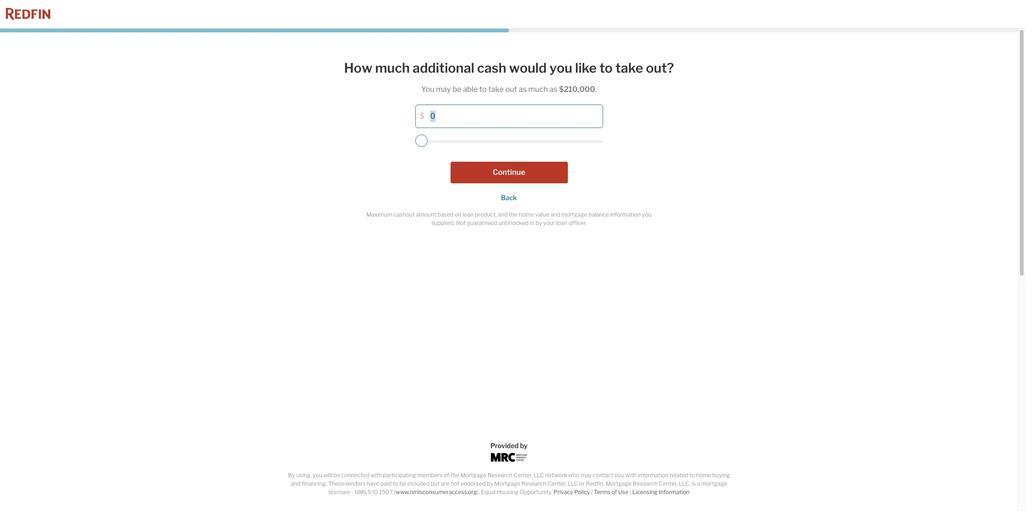Task type: describe. For each thing, give the bounding box(es) containing it.
housing
[[497, 489, 519, 496]]

redfin.
[[586, 481, 604, 488]]

you may be able to take out as much as $ 210,000 .
[[421, 85, 597, 94]]

network
[[545, 472, 567, 479]]

balance
[[589, 211, 609, 218]]

0 horizontal spatial mortgage
[[460, 472, 486, 479]]

financing.
[[302, 481, 327, 488]]

opportunity.
[[520, 489, 552, 496]]

210,000
[[564, 85, 595, 94]]

buying
[[712, 472, 730, 479]]

who
[[568, 472, 579, 479]]

to up ( on the bottom left of page
[[393, 481, 398, 488]]

2 horizontal spatial and
[[550, 211, 560, 218]]

2 horizontal spatial research
[[633, 481, 658, 488]]

participating
[[383, 472, 416, 479]]

paid
[[380, 481, 392, 488]]

0 horizontal spatial research
[[488, 472, 512, 479]]

1 horizontal spatial mortgage
[[494, 481, 520, 488]]

is
[[692, 481, 696, 488]]

by using, you will be connected with participating members of the mortgage research center, llc network who may contact you with information related to home buying and financing. these lenders have paid to be included but are not endorsed by mortgage research center, llc or redfin. mortgage research center, llc. is a mortgage licensee - nmls id 1907 (
[[288, 472, 730, 496]]

1 | from the left
[[591, 489, 593, 496]]

how
[[344, 60, 372, 76]]

to right able
[[479, 85, 487, 94]]

lenders
[[346, 481, 365, 488]]

www.nmlsconsumeraccess.org ). equal housing opportunity. privacy policy | terms of use | licensing information
[[396, 489, 690, 496]]

the inside by using, you will be connected with participating members of the mortgage research center, llc network who may contact you with information related to home buying and financing. these lenders have paid to be included but are not endorsed by mortgage research center, llc or redfin. mortgage research center, llc. is a mortgage licensee - nmls id 1907 (
[[450, 472, 459, 479]]

take out?
[[615, 60, 674, 76]]

privacy policy link
[[554, 489, 590, 496]]

nmls
[[355, 489, 371, 496]]

to right like
[[600, 60, 613, 76]]

using,
[[296, 472, 312, 479]]

endorsed
[[461, 481, 486, 488]]

$
[[559, 85, 564, 94]]

licensing information link
[[632, 489, 690, 496]]

.
[[595, 85, 597, 94]]

cash
[[477, 60, 506, 76]]

2 as from the left
[[550, 85, 557, 94]]

equal
[[481, 489, 496, 496]]

1 vertical spatial by
[[520, 442, 528, 450]]

based
[[438, 211, 454, 218]]

locked
[[511, 220, 529, 227]]

2 horizontal spatial mortgage
[[606, 481, 632, 488]]

0 horizontal spatial may
[[436, 85, 451, 94]]

or
[[579, 481, 585, 488]]

1 vertical spatial much
[[528, 85, 548, 94]]

the inside maximum cashout amount based on loan product, and the home value and mortgage balance information you supplied. not guaranteed until locked in by your loan officer.
[[509, 211, 518, 218]]

www.nmlsconsumeraccess.org
[[396, 489, 477, 496]]

2 vertical spatial be
[[400, 481, 406, 488]]

of for members
[[444, 472, 449, 479]]

not
[[451, 481, 459, 488]]

on
[[455, 211, 461, 218]]

will
[[324, 472, 332, 479]]

mortgage research center image
[[491, 453, 527, 462]]

supplied.
[[431, 220, 455, 227]]

loan
[[463, 211, 474, 218]]

continue
[[493, 168, 525, 177]]

a
[[697, 481, 700, 488]]

privacy
[[554, 489, 573, 496]]

you inside maximum cashout amount based on loan product, and the home value and mortgage balance information you supplied. not guaranteed until locked in by your loan officer.
[[642, 211, 652, 218]]

cashout
[[394, 211, 415, 218]]

by
[[288, 472, 295, 479]]

are
[[441, 481, 449, 488]]



Task type: locate. For each thing, give the bounding box(es) containing it.
in
[[530, 220, 534, 227]]

2 horizontal spatial be
[[453, 85, 461, 94]]

may up 'or'
[[581, 472, 592, 479]]

but
[[431, 481, 440, 488]]

1 horizontal spatial and
[[498, 211, 508, 218]]

much
[[375, 60, 410, 76], [528, 85, 548, 94]]

information up "licensing information" link
[[638, 472, 668, 479]]

policy
[[574, 489, 590, 496]]

llc up opportunity.
[[534, 472, 544, 479]]

and down the by
[[291, 481, 301, 488]]

of up are
[[444, 472, 449, 479]]

mortgage
[[561, 211, 587, 218], [701, 481, 727, 488]]

may
[[436, 85, 451, 94], [581, 472, 592, 479]]

home inside by using, you will be connected with participating members of the mortgage research center, llc network who may contact you with information related to home buying and financing. these lenders have paid to be included but are not endorsed by mortgage research center, llc or redfin. mortgage research center, llc. is a mortgage licensee - nmls id 1907 (
[[696, 472, 711, 479]]

0 horizontal spatial with
[[371, 472, 382, 479]]

research up licensing
[[633, 481, 658, 488]]

1 vertical spatial be
[[333, 472, 340, 479]]

out
[[505, 85, 517, 94]]

2 horizontal spatial by
[[536, 220, 542, 227]]

provided
[[490, 442, 519, 450]]

id
[[372, 489, 378, 496]]

1 horizontal spatial much
[[528, 85, 548, 94]]

0 horizontal spatial much
[[375, 60, 410, 76]]

as left "$"
[[550, 85, 557, 94]]

mortgage inside by using, you will be connected with participating members of the mortgage research center, llc network who may contact you with information related to home buying and financing. these lenders have paid to be included but are not endorsed by mortgage research center, llc or redfin. mortgage research center, llc. is a mortgage licensee - nmls id 1907 (
[[701, 481, 727, 488]]

not
[[456, 220, 466, 227]]

terms
[[594, 489, 610, 496]]

you
[[421, 85, 434, 94]]

1 horizontal spatial center,
[[548, 481, 566, 488]]

1 vertical spatial the
[[450, 472, 459, 479]]

be down participating
[[400, 481, 406, 488]]

slider
[[415, 135, 427, 147]]

the up locked
[[509, 211, 518, 218]]

by
[[536, 220, 542, 227], [520, 442, 528, 450], [487, 481, 493, 488]]

0 horizontal spatial as
[[519, 85, 527, 94]]

1 as from the left
[[519, 85, 527, 94]]

1907
[[379, 489, 393, 496]]

center, down network
[[548, 481, 566, 488]]

with up have
[[371, 472, 382, 479]]

be left able
[[453, 85, 461, 94]]

1 horizontal spatial may
[[581, 472, 592, 479]]

until
[[499, 220, 510, 227]]

home
[[519, 211, 534, 218], [696, 472, 711, 479]]

product,
[[475, 211, 497, 218]]

1 horizontal spatial with
[[625, 472, 637, 479]]

loan officer.
[[556, 220, 587, 227]]

0 horizontal spatial |
[[591, 489, 593, 496]]

0 horizontal spatial mortgage
[[561, 211, 587, 218]]

0 horizontal spatial llc
[[534, 472, 544, 479]]

maximum
[[366, 211, 393, 218]]

).
[[477, 489, 480, 496]]

information inside by using, you will be connected with participating members of the mortgage research center, llc network who may contact you with information related to home buying and financing. these lenders have paid to be included but are not endorsed by mortgage research center, llc or redfin. mortgage research center, llc. is a mortgage licensee - nmls id 1907 (
[[638, 472, 668, 479]]

0 horizontal spatial be
[[333, 472, 340, 479]]

much left "$"
[[528, 85, 548, 94]]

1 horizontal spatial of
[[612, 489, 617, 496]]

2 with from the left
[[625, 472, 637, 479]]

and up until
[[498, 211, 508, 218]]

How much additional cash would you like to take out? text field
[[415, 104, 603, 128]]

1 horizontal spatial the
[[509, 211, 518, 218]]

have
[[367, 481, 379, 488]]

-
[[351, 489, 354, 496]]

1 horizontal spatial llc
[[568, 481, 578, 488]]

by up the equal
[[487, 481, 493, 488]]

members
[[417, 472, 443, 479]]

llc
[[534, 472, 544, 479], [568, 481, 578, 488]]

1 horizontal spatial mortgage
[[701, 481, 727, 488]]

mortgage down buying
[[701, 481, 727, 488]]

how much additional cash would you like to take out?
[[344, 60, 674, 76]]

(
[[394, 489, 396, 496]]

of for terms
[[612, 489, 617, 496]]

of inside by using, you will be connected with participating members of the mortgage research center, llc network who may contact you with information related to home buying and financing. these lenders have paid to be included but are not endorsed by mortgage research center, llc or redfin. mortgage research center, llc. is a mortgage licensee - nmls id 1907 (
[[444, 472, 449, 479]]

mortgage inside maximum cashout amount based on loan product, and the home value and mortgage balance information you supplied. not guaranteed until locked in by your loan officer.
[[561, 211, 587, 218]]

with
[[371, 472, 382, 479], [625, 472, 637, 479]]

2 horizontal spatial center,
[[659, 481, 678, 488]]

like
[[575, 60, 597, 76]]

may right the you
[[436, 85, 451, 94]]

as
[[519, 85, 527, 94], [550, 85, 557, 94]]

www.nmlsconsumeraccess.org link
[[396, 489, 477, 496]]

would
[[509, 60, 547, 76]]

much right how
[[375, 60, 410, 76]]

mortgage
[[460, 472, 486, 479], [494, 481, 520, 488], [606, 481, 632, 488]]

back button
[[501, 194, 517, 202]]

1 horizontal spatial be
[[400, 481, 406, 488]]

information
[[610, 211, 641, 218], [638, 472, 668, 479]]

llc.
[[679, 481, 690, 488]]

information right balance
[[610, 211, 641, 218]]

as right out
[[519, 85, 527, 94]]

mortgage up the housing
[[494, 481, 520, 488]]

0 vertical spatial information
[[610, 211, 641, 218]]

to up is on the bottom right of the page
[[689, 472, 695, 479]]

by up mortgage research center "image"
[[520, 442, 528, 450]]

to
[[600, 60, 613, 76], [479, 85, 487, 94], [689, 472, 695, 479], [393, 481, 398, 488]]

mortgage up endorsed
[[460, 472, 486, 479]]

information
[[659, 489, 690, 496]]

may inside by using, you will be connected with participating members of the mortgage research center, llc network who may contact you with information related to home buying and financing. these lenders have paid to be included but are not endorsed by mortgage research center, llc or redfin. mortgage research center, llc. is a mortgage licensee - nmls id 1907 (
[[581, 472, 592, 479]]

1 with from the left
[[371, 472, 382, 479]]

by inside maximum cashout amount based on loan product, and the home value and mortgage balance information you supplied. not guaranteed until locked in by your loan officer.
[[536, 220, 542, 227]]

terms of use link
[[594, 489, 628, 496]]

you
[[549, 60, 572, 76], [642, 211, 652, 218], [313, 472, 322, 479], [615, 472, 624, 479]]

1 vertical spatial information
[[638, 472, 668, 479]]

1 horizontal spatial research
[[522, 481, 546, 488]]

0 vertical spatial much
[[375, 60, 410, 76]]

mortgage up loan officer.
[[561, 211, 587, 218]]

0 vertical spatial of
[[444, 472, 449, 479]]

licensee
[[328, 489, 350, 496]]

contact
[[593, 472, 613, 479]]

2 | from the left
[[630, 489, 631, 496]]

0 vertical spatial by
[[536, 220, 542, 227]]

research up opportunity.
[[522, 481, 546, 488]]

the
[[509, 211, 518, 218], [450, 472, 459, 479]]

1 horizontal spatial |
[[630, 489, 631, 496]]

1 vertical spatial may
[[581, 472, 592, 479]]

0 vertical spatial home
[[519, 211, 534, 218]]

0 vertical spatial may
[[436, 85, 451, 94]]

of
[[444, 472, 449, 479], [612, 489, 617, 496]]

1 horizontal spatial as
[[550, 85, 557, 94]]

provided by
[[490, 442, 528, 450]]

2 vertical spatial by
[[487, 481, 493, 488]]

home up a at the right of page
[[696, 472, 711, 479]]

| right use at bottom
[[630, 489, 631, 496]]

with up use at bottom
[[625, 472, 637, 479]]

your
[[543, 220, 555, 227]]

1 horizontal spatial by
[[520, 442, 528, 450]]

0 horizontal spatial and
[[291, 481, 301, 488]]

mortgage up use at bottom
[[606, 481, 632, 488]]

back
[[501, 194, 517, 202]]

of left use at bottom
[[612, 489, 617, 496]]

1 vertical spatial of
[[612, 489, 617, 496]]

by inside by using, you will be connected with participating members of the mortgage research center, llc network who may contact you with information related to home buying and financing. these lenders have paid to be included but are not endorsed by mortgage research center, llc or redfin. mortgage research center, llc. is a mortgage licensee - nmls id 1907 (
[[487, 481, 493, 488]]

be
[[453, 85, 461, 94], [333, 472, 340, 479], [400, 481, 406, 488]]

0 vertical spatial be
[[453, 85, 461, 94]]

these
[[328, 481, 345, 488]]

maximum cashout amount based on loan product, and the home value and mortgage balance information you supplied. not guaranteed until locked in by your loan officer.
[[366, 211, 652, 227]]

and
[[498, 211, 508, 218], [550, 211, 560, 218], [291, 481, 301, 488]]

information inside maximum cashout amount based on loan product, and the home value and mortgage balance information you supplied. not guaranteed until locked in by your loan officer.
[[610, 211, 641, 218]]

use
[[618, 489, 628, 496]]

licensing
[[632, 489, 658, 496]]

| down redfin.
[[591, 489, 593, 496]]

0 horizontal spatial the
[[450, 472, 459, 479]]

amount
[[416, 211, 436, 218]]

|
[[591, 489, 593, 496], [630, 489, 631, 496]]

be up the these
[[333, 472, 340, 479]]

1 horizontal spatial home
[[696, 472, 711, 479]]

1 vertical spatial llc
[[568, 481, 578, 488]]

center, up opportunity.
[[514, 472, 532, 479]]

by right in
[[536, 220, 542, 227]]

home up in
[[519, 211, 534, 218]]

guaranteed
[[467, 220, 497, 227]]

0 horizontal spatial of
[[444, 472, 449, 479]]

0 horizontal spatial by
[[487, 481, 493, 488]]

connected
[[341, 472, 369, 479]]

able
[[463, 85, 478, 94]]

and inside by using, you will be connected with participating members of the mortgage research center, llc network who may contact you with information related to home buying and financing. these lenders have paid to be included but are not endorsed by mortgage research center, llc or redfin. mortgage research center, llc. is a mortgage licensee - nmls id 1907 (
[[291, 481, 301, 488]]

1 vertical spatial home
[[696, 472, 711, 479]]

center,
[[514, 472, 532, 479], [548, 481, 566, 488], [659, 481, 678, 488]]

llc up "privacy policy" link
[[568, 481, 578, 488]]

included
[[407, 481, 430, 488]]

0 vertical spatial mortgage
[[561, 211, 587, 218]]

additional
[[413, 60, 474, 76]]

0 horizontal spatial home
[[519, 211, 534, 218]]

related
[[670, 472, 688, 479]]

research up the housing
[[488, 472, 512, 479]]

0 horizontal spatial center,
[[514, 472, 532, 479]]

value
[[535, 211, 549, 218]]

and up your
[[550, 211, 560, 218]]

the up 'not'
[[450, 472, 459, 479]]

0 vertical spatial llc
[[534, 472, 544, 479]]

home inside maximum cashout amount based on loan product, and the home value and mortgage balance information you supplied. not guaranteed until locked in by your loan officer.
[[519, 211, 534, 218]]

continue button
[[450, 162, 568, 183]]

take
[[488, 85, 504, 94]]

1 vertical spatial mortgage
[[701, 481, 727, 488]]

0 vertical spatial the
[[509, 211, 518, 218]]

center, up information
[[659, 481, 678, 488]]

research
[[488, 472, 512, 479], [522, 481, 546, 488], [633, 481, 658, 488]]



Task type: vqa. For each thing, say whether or not it's contained in the screenshot.
the top Floor
no



